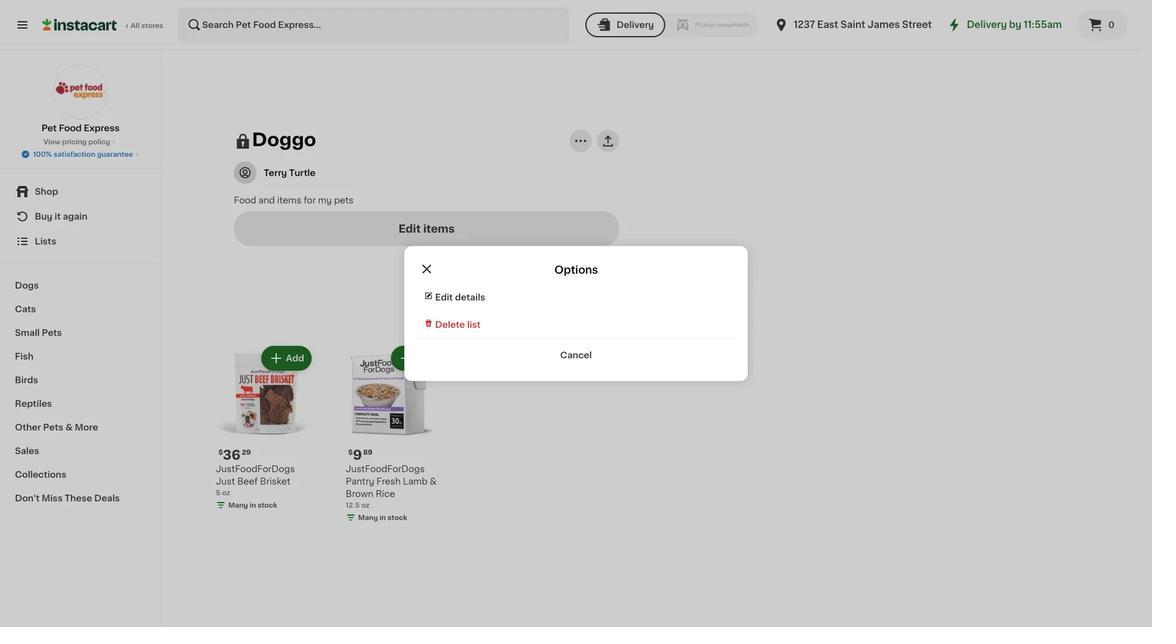 Task type: describe. For each thing, give the bounding box(es) containing it.
small pets link
[[7, 321, 154, 345]]

pets
[[334, 196, 354, 204]]

edit for edit details
[[435, 293, 453, 301]]

street
[[902, 20, 932, 29]]

5
[[216, 489, 220, 496]]

buy
[[35, 212, 53, 221]]

89
[[363, 449, 373, 456]]

edit items button
[[234, 211, 619, 246]]

100%
[[33, 151, 52, 158]]

edit items
[[399, 223, 455, 234]]

1237 east saint james street button
[[774, 7, 932, 42]]

buy it again link
[[7, 204, 154, 229]]

0 vertical spatial items
[[277, 196, 302, 204]]

fish
[[15, 352, 34, 361]]

stock for 9
[[388, 514, 407, 521]]

delivery by 11:55am
[[967, 20, 1062, 29]]

guarantee
[[97, 151, 133, 158]]

justfoodfordogs pantry fresh lamb & brown rice 12.5 oz
[[346, 465, 437, 509]]

stores
[[141, 22, 163, 29]]

by
[[1009, 20, 1022, 29]]

shop
[[35, 187, 58, 196]]

all stores
[[131, 22, 163, 29]]

brisket
[[260, 477, 290, 486]]

service type group
[[586, 12, 759, 37]]

small pets
[[15, 329, 62, 337]]

pet food express
[[42, 124, 120, 133]]

brown
[[346, 490, 374, 498]]

for
[[304, 196, 316, 204]]

all
[[131, 22, 140, 29]]

oz inside justfoodfordogs just beef brisket 5 oz
[[222, 489, 230, 496]]

36
[[223, 448, 241, 461]]

delete list
[[435, 320, 481, 329]]

100% satisfaction guarantee
[[33, 151, 133, 158]]

again
[[63, 212, 88, 221]]

details
[[455, 293, 485, 301]]

add button
[[262, 347, 310, 370]]

0
[[1109, 21, 1115, 29]]

in for 9
[[380, 514, 386, 521]]

9
[[353, 448, 362, 461]]

terry
[[264, 168, 287, 177]]

$ for 9
[[348, 449, 353, 456]]

james
[[868, 20, 900, 29]]

1237
[[794, 20, 815, 29]]

list
[[467, 320, 481, 329]]

$ 36 29
[[218, 448, 251, 461]]

justfoodfordogs for 36
[[216, 465, 295, 474]]

fish link
[[7, 345, 154, 368]]

$ for 36
[[218, 449, 223, 456]]

many for 9
[[358, 514, 378, 521]]

options
[[555, 264, 598, 275]]

dogs link
[[7, 274, 154, 297]]

12.5
[[346, 502, 360, 509]]

food and items for my pets
[[234, 196, 354, 204]]

delete
[[435, 320, 465, 329]]

my
[[318, 196, 332, 204]]

1237 east saint james street
[[794, 20, 932, 29]]

more
[[75, 423, 98, 432]]

other
[[15, 423, 41, 432]]

in for 36
[[250, 502, 256, 509]]

birds link
[[7, 368, 154, 392]]

many in stock for 9
[[358, 514, 407, 521]]

view
[[43, 138, 60, 145]]

collections link
[[7, 463, 154, 487]]

and
[[259, 196, 275, 204]]

delivery for delivery by 11:55am
[[967, 20, 1007, 29]]

it
[[55, 212, 61, 221]]

pets for other
[[43, 423, 63, 432]]

delete list button
[[414, 311, 738, 339]]

other pets & more link
[[7, 416, 154, 439]]

& inside justfoodfordogs pantry fresh lamb & brown rice 12.5 oz
[[430, 477, 437, 486]]

stock for 36
[[258, 502, 277, 509]]

turtle
[[289, 168, 316, 177]]

don't miss these deals link
[[7, 487, 154, 510]]

instacart logo image
[[42, 17, 117, 32]]

11:55am
[[1024, 20, 1062, 29]]

many for 36
[[228, 502, 248, 509]]

east
[[817, 20, 839, 29]]

terry turtle
[[264, 168, 316, 177]]



Task type: locate. For each thing, give the bounding box(es) containing it.
oz inside justfoodfordogs pantry fresh lamb & brown rice 12.5 oz
[[361, 502, 370, 509]]

reptiles link
[[7, 392, 154, 416]]

& left more
[[65, 423, 73, 432]]

0 horizontal spatial items
[[277, 196, 302, 204]]

1 horizontal spatial delivery
[[967, 20, 1007, 29]]

oz right the 5
[[222, 489, 230, 496]]

1 horizontal spatial &
[[430, 477, 437, 486]]

miss
[[42, 494, 63, 503]]

$ inside $ 9 89
[[348, 449, 353, 456]]

& right lamb
[[430, 477, 437, 486]]

justfoodfordogs up beef
[[216, 465, 295, 474]]

product group containing 9
[[341, 344, 444, 535]]

cancel
[[560, 351, 592, 359]]

just
[[216, 477, 235, 486]]

0 horizontal spatial delivery
[[617, 21, 654, 29]]

1 horizontal spatial product group
[[341, 344, 444, 535]]

2 product group from the left
[[341, 344, 444, 535]]

pets right small
[[42, 329, 62, 337]]

2 $ from the left
[[348, 449, 353, 456]]

product group
[[211, 344, 314, 535], [341, 344, 444, 535]]

birds
[[15, 376, 38, 385]]

collections
[[15, 470, 66, 479]]

pets
[[42, 329, 62, 337], [43, 423, 63, 432]]

pets inside other pets & more 'link'
[[43, 423, 63, 432]]

0 horizontal spatial edit
[[399, 223, 421, 234]]

1 vertical spatial oz
[[361, 502, 370, 509]]

0 horizontal spatial many
[[228, 502, 248, 509]]

cats link
[[7, 297, 154, 321]]

in down 'rice'
[[380, 514, 386, 521]]

$ 9 89
[[348, 448, 373, 461]]

0 horizontal spatial stock
[[258, 502, 277, 509]]

0 vertical spatial &
[[65, 423, 73, 432]]

deals
[[94, 494, 120, 503]]

$
[[218, 449, 223, 456], [348, 449, 353, 456]]

don't miss these deals
[[15, 494, 120, 503]]

$ left 29
[[218, 449, 223, 456]]

edit for edit items
[[399, 223, 421, 234]]

many down beef
[[228, 502, 248, 509]]

don't
[[15, 494, 40, 503]]

many in stock down beef
[[228, 502, 277, 509]]

2 justfoodfordogs from the left
[[346, 465, 425, 474]]

food up pricing
[[59, 124, 82, 133]]

0 horizontal spatial justfoodfordogs
[[216, 465, 295, 474]]

0 button
[[1077, 10, 1128, 40]]

1 vertical spatial many
[[358, 514, 378, 521]]

shop link
[[7, 179, 154, 204]]

cats
[[15, 305, 36, 314]]

edit
[[399, 223, 421, 234], [435, 293, 453, 301]]

stock
[[258, 502, 277, 509], [388, 514, 407, 521]]

pricing
[[62, 138, 87, 145]]

fresh
[[377, 477, 401, 486]]

product group containing 36
[[211, 344, 314, 535]]

policy
[[88, 138, 110, 145]]

1 horizontal spatial in
[[380, 514, 386, 521]]

1 vertical spatial food
[[234, 196, 256, 204]]

$ inside $ 36 29
[[218, 449, 223, 456]]

1 justfoodfordogs from the left
[[216, 465, 295, 474]]

edit inside button
[[435, 293, 453, 301]]

0 horizontal spatial $
[[218, 449, 223, 456]]

edit list dialog
[[404, 246, 748, 381]]

100% satisfaction guarantee button
[[21, 147, 141, 159]]

0 horizontal spatial in
[[250, 502, 256, 509]]

None search field
[[178, 7, 569, 42]]

pets inside small pets link
[[42, 329, 62, 337]]

rice
[[376, 490, 395, 498]]

delivery for delivery
[[617, 21, 654, 29]]

1 vertical spatial in
[[380, 514, 386, 521]]

many down 12.5
[[358, 514, 378, 521]]

all stores link
[[42, 7, 164, 42]]

express
[[84, 124, 120, 133]]

1 horizontal spatial oz
[[361, 502, 370, 509]]

edit inside button
[[399, 223, 421, 234]]

1 $ from the left
[[218, 449, 223, 456]]

buy it again
[[35, 212, 88, 221]]

1 horizontal spatial edit
[[435, 293, 453, 301]]

0 horizontal spatial &
[[65, 423, 73, 432]]

view pricing policy link
[[43, 137, 118, 147]]

0 vertical spatial stock
[[258, 502, 277, 509]]

1 vertical spatial &
[[430, 477, 437, 486]]

edit details
[[435, 293, 485, 301]]

reptiles
[[15, 399, 52, 408]]

0 vertical spatial in
[[250, 502, 256, 509]]

1 horizontal spatial food
[[234, 196, 256, 204]]

pets for small
[[42, 329, 62, 337]]

oz down brown
[[361, 502, 370, 509]]

justfoodfordogs up fresh
[[346, 465, 425, 474]]

$ left 89
[[348, 449, 353, 456]]

1 horizontal spatial items
[[423, 223, 455, 234]]

oz
[[222, 489, 230, 496], [361, 502, 370, 509]]

0 horizontal spatial food
[[59, 124, 82, 133]]

other pets & more
[[15, 423, 98, 432]]

add
[[286, 354, 304, 363]]

these
[[65, 494, 92, 503]]

many in stock
[[228, 502, 277, 509], [358, 514, 407, 521]]

doggo
[[252, 131, 316, 148]]

satisfaction
[[54, 151, 95, 158]]

0 horizontal spatial oz
[[222, 489, 230, 496]]

justfoodfordogs just beef brisket 5 oz
[[216, 465, 295, 496]]

stock down brisket
[[258, 502, 277, 509]]

small
[[15, 329, 40, 337]]

delivery button
[[586, 12, 665, 37]]

0 vertical spatial many in stock
[[228, 502, 277, 509]]

pet food express logo image
[[53, 65, 108, 119]]

0 horizontal spatial product group
[[211, 344, 314, 535]]

stock down 'rice'
[[388, 514, 407, 521]]

dogs
[[15, 281, 39, 290]]

items inside button
[[423, 223, 455, 234]]

sales
[[15, 447, 39, 455]]

in down beef
[[250, 502, 256, 509]]

1 horizontal spatial many in stock
[[358, 514, 407, 521]]

pet
[[42, 124, 57, 133]]

sales link
[[7, 439, 154, 463]]

1 vertical spatial many in stock
[[358, 514, 407, 521]]

lists
[[35, 237, 56, 246]]

1 vertical spatial items
[[423, 223, 455, 234]]

delivery by 11:55am link
[[947, 17, 1062, 32]]

1 horizontal spatial stock
[[388, 514, 407, 521]]

delivery inside 'button'
[[617, 21, 654, 29]]

justfoodfordogs for 9
[[346, 465, 425, 474]]

items
[[277, 196, 302, 204], [423, 223, 455, 234]]

many in stock down 'rice'
[[358, 514, 407, 521]]

0 vertical spatial edit
[[399, 223, 421, 234]]

justfoodfordogs inside justfoodfordogs pantry fresh lamb & brown rice 12.5 oz
[[346, 465, 425, 474]]

0 vertical spatial food
[[59, 124, 82, 133]]

1 horizontal spatial $
[[348, 449, 353, 456]]

view pricing policy
[[43, 138, 110, 145]]

1 horizontal spatial justfoodfordogs
[[346, 465, 425, 474]]

saint
[[841, 20, 866, 29]]

cancel button
[[414, 339, 738, 361]]

0 vertical spatial oz
[[222, 489, 230, 496]]

1 vertical spatial edit
[[435, 293, 453, 301]]

edit details button
[[414, 283, 738, 311]]

&
[[65, 423, 73, 432], [430, 477, 437, 486]]

1 vertical spatial pets
[[43, 423, 63, 432]]

1 vertical spatial stock
[[388, 514, 407, 521]]

29
[[242, 449, 251, 456]]

pantry
[[346, 477, 374, 486]]

beef
[[237, 477, 258, 486]]

1 horizontal spatial many
[[358, 514, 378, 521]]

food left and
[[234, 196, 256, 204]]

lists link
[[7, 229, 154, 254]]

0 vertical spatial pets
[[42, 329, 62, 337]]

many in stock for 36
[[228, 502, 277, 509]]

justfoodfordogs
[[216, 465, 295, 474], [346, 465, 425, 474]]

in
[[250, 502, 256, 509], [380, 514, 386, 521]]

lamb
[[403, 477, 428, 486]]

0 vertical spatial many
[[228, 502, 248, 509]]

1 product group from the left
[[211, 344, 314, 535]]

0 horizontal spatial many in stock
[[228, 502, 277, 509]]

pets right other
[[43, 423, 63, 432]]

pet food express link
[[42, 65, 120, 134]]

& inside 'link'
[[65, 423, 73, 432]]



Task type: vqa. For each thing, say whether or not it's contained in the screenshot.
cancel
yes



